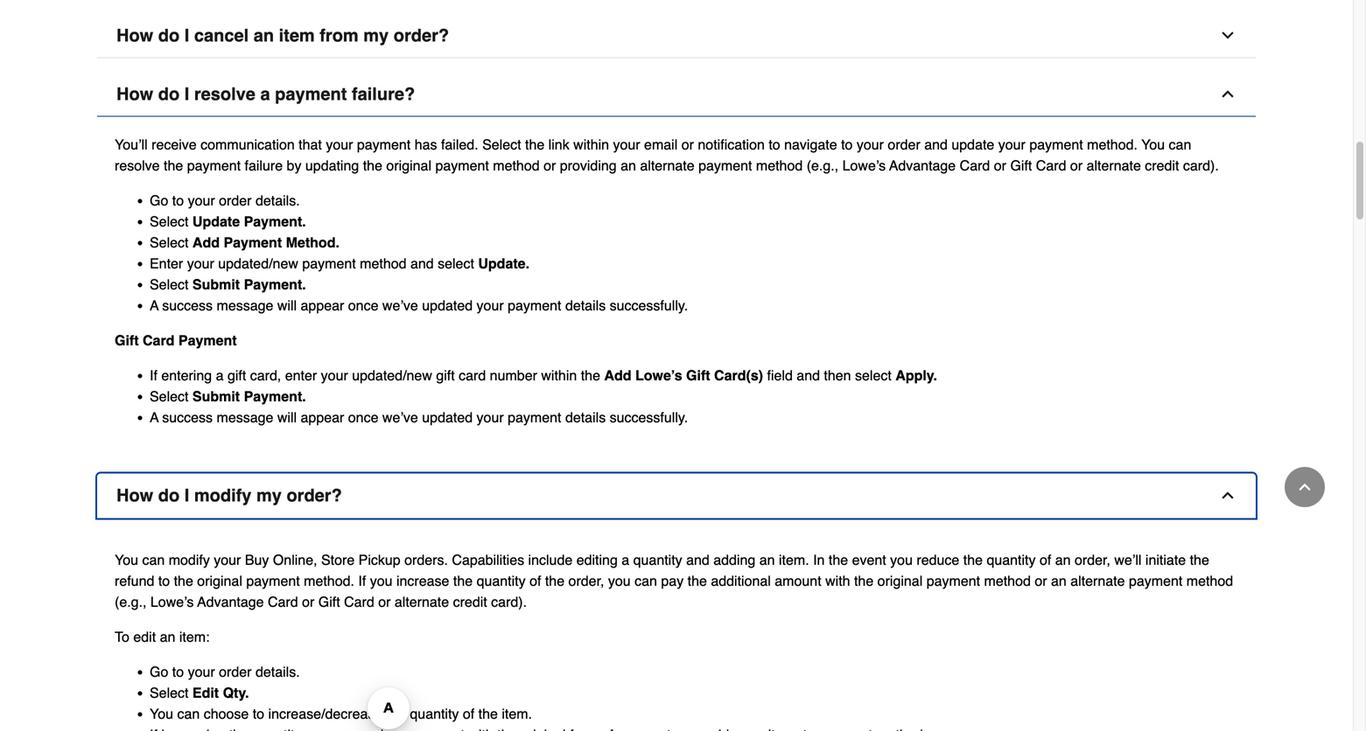 Task type: vqa. For each thing, say whether or not it's contained in the screenshot.
the rightmost method.
yes



Task type: locate. For each thing, give the bounding box(es) containing it.
that
[[299, 137, 322, 153]]

card).
[[1183, 158, 1219, 174], [491, 594, 527, 610]]

my
[[363, 25, 389, 46], [256, 486, 282, 506]]

edit
[[133, 629, 156, 645]]

0 vertical spatial lowe's
[[842, 158, 886, 174]]

payment down number
[[508, 410, 561, 426]]

0 horizontal spatial you
[[115, 552, 138, 568]]

and right the field
[[797, 368, 820, 384]]

2 vertical spatial of
[[463, 706, 474, 722]]

0 vertical spatial updated
[[422, 298, 473, 314]]

your inside "you can modify your buy online, store pickup orders. capabilities include editing a quantity and adding an item. in the event you reduce the quantity of an order, we'll initiate the refund to the original payment method. if you increase the quantity of the order, you can pay the additional amount with the original payment method or an alternate payment method (e.g., lowe's advantage card or gift card or alternate credit card)."
[[214, 552, 241, 568]]

how up you'll
[[116, 84, 153, 104]]

original down event
[[877, 573, 923, 589]]

go
[[150, 193, 168, 209], [150, 664, 168, 680]]

success
[[162, 298, 213, 314], [162, 410, 213, 426]]

how
[[116, 25, 153, 46], [116, 84, 153, 104], [116, 486, 153, 506]]

modify up buy
[[194, 486, 252, 506]]

0 vertical spatial details.
[[255, 193, 300, 209]]

1 vertical spatial chevron up image
[[1219, 487, 1237, 505]]

how do i resolve a payment failure?
[[116, 84, 415, 104]]

2 how from the top
[[116, 84, 153, 104]]

2 chevron up image from the top
[[1219, 487, 1237, 505]]

item
[[279, 25, 315, 46]]

updated inside go to your order details. select update payment. select add payment method. enter your updated/new payment method and select update. select submit payment. a success message will appear once we've updated your payment details successfully.
[[422, 298, 473, 314]]

within inside the you'll receive communication that your payment has failed. select the link within your email or notification to navigate to your order and update your payment method. you can resolve the payment failure by updating the original payment method or providing an alternate payment method (e.g., lowe's advantage card or gift card or alternate credit card).
[[573, 137, 609, 153]]

gift left card at the bottom
[[436, 368, 455, 384]]

credit inside the you'll receive communication that your payment has failed. select the link within your email or notification to navigate to your order and update your payment method. you can resolve the payment failure by updating the original payment method or providing an alternate payment method (e.g., lowe's advantage card or gift card or alternate credit card).
[[1145, 158, 1179, 174]]

2 i from the top
[[184, 84, 189, 104]]

updated up card at the bottom
[[422, 298, 473, 314]]

1 horizontal spatial lowe's
[[635, 368, 682, 384]]

you down editing
[[608, 573, 631, 589]]

details
[[565, 298, 606, 314], [565, 410, 606, 426]]

3 i from the top
[[184, 486, 189, 506]]

1 vertical spatial within
[[541, 368, 577, 384]]

to inside go to your order details. select update payment. select add payment method. enter your updated/new payment method and select update. select submit payment. a success message will appear once we've updated your payment details successfully.
[[172, 193, 184, 209]]

1 horizontal spatial card).
[[1183, 158, 1219, 174]]

if left entering
[[150, 368, 157, 384]]

2 horizontal spatial you
[[1141, 137, 1165, 153]]

payment. down method.
[[244, 277, 306, 293]]

a right entering
[[216, 368, 224, 384]]

1 vertical spatial updated/new
[[352, 368, 432, 384]]

advantage down buy
[[197, 594, 264, 610]]

payment right update
[[1029, 137, 1083, 153]]

1 vertical spatial select
[[855, 368, 892, 384]]

2 vertical spatial do
[[158, 486, 180, 506]]

1 details. from the top
[[255, 193, 300, 209]]

payment down communication
[[187, 158, 241, 174]]

1 horizontal spatial updated/new
[[352, 368, 432, 384]]

order, down editing
[[568, 573, 604, 589]]

resolve down you'll
[[115, 158, 160, 174]]

your
[[326, 137, 353, 153], [613, 137, 640, 153], [857, 137, 884, 153], [998, 137, 1026, 153], [188, 193, 215, 209], [187, 256, 214, 272], [477, 298, 504, 314], [321, 368, 348, 384], [477, 410, 504, 426], [214, 552, 241, 568], [188, 664, 215, 680]]

scroll to top element
[[1285, 467, 1325, 508]]

2 vertical spatial i
[[184, 486, 189, 506]]

your inside go to your order details. select edit qty. you can choose to increase/decrease the quantity of the item.
[[188, 664, 215, 680]]

card(s)
[[714, 368, 763, 384]]

to down to edit an item: in the bottom of the page
[[172, 664, 184, 680]]

0 vertical spatial advantage
[[889, 158, 956, 174]]

quantity
[[633, 552, 682, 568], [987, 552, 1036, 568], [477, 573, 526, 589], [410, 706, 459, 722]]

chevron up image
[[1219, 85, 1237, 103], [1219, 487, 1237, 505]]

2 a from the top
[[150, 410, 159, 426]]

details inside go to your order details. select update payment. select add payment method. enter your updated/new payment method and select update. select submit payment. a success message will appear once we've updated your payment details successfully.
[[565, 298, 606, 314]]

and inside the you'll receive communication that your payment has failed. select the link within your email or notification to navigate to your order and update your payment method. you can resolve the payment failure by updating the original payment method or providing an alternate payment method (e.g., lowe's advantage card or gift card or alternate credit card).
[[924, 137, 948, 153]]

1 vertical spatial i
[[184, 84, 189, 104]]

of inside go to your order details. select edit qty. you can choose to increase/decrease the quantity of the item.
[[463, 706, 474, 722]]

go inside go to your order details. select edit qty. you can choose to increase/decrease the quantity of the item.
[[150, 664, 168, 680]]

amount
[[775, 573, 821, 589]]

item. inside "you can modify your buy online, store pickup orders. capabilities include editing a quantity and adding an item. in the event you reduce the quantity of an order, we'll initiate the refund to the original payment method. if you increase the quantity of the order, you can pay the additional amount with the original payment method or an alternate payment method (e.g., lowe's advantage card or gift card or alternate credit card)."
[[779, 552, 809, 568]]

0 vertical spatial within
[[573, 137, 609, 153]]

do
[[158, 25, 180, 46], [158, 84, 180, 104], [158, 486, 180, 506]]

order left update
[[888, 137, 920, 153]]

payment up entering
[[178, 333, 237, 349]]

0 vertical spatial order
[[888, 137, 920, 153]]

the
[[525, 137, 545, 153], [164, 158, 183, 174], [363, 158, 382, 174], [581, 368, 600, 384], [829, 552, 848, 568], [963, 552, 983, 568], [1190, 552, 1209, 568], [174, 573, 193, 589], [453, 573, 473, 589], [545, 573, 565, 589], [688, 573, 707, 589], [854, 573, 874, 589], [387, 706, 406, 722], [478, 706, 498, 722]]

you
[[890, 552, 913, 568], [370, 573, 393, 589], [608, 573, 631, 589]]

i for modify
[[184, 486, 189, 506]]

1 go from the top
[[150, 193, 168, 209]]

0 vertical spatial a
[[260, 84, 270, 104]]

0 horizontal spatial lowe's
[[150, 594, 194, 610]]

you down "pickup" at left
[[370, 573, 393, 589]]

additional
[[711, 573, 771, 589]]

updated/new left card at the bottom
[[352, 368, 432, 384]]

(e.g., down refund
[[115, 594, 147, 610]]

1 updated from the top
[[422, 298, 473, 314]]

to
[[115, 629, 129, 645]]

will down enter
[[277, 410, 297, 426]]

1 details from the top
[[565, 298, 606, 314]]

pickup
[[359, 552, 401, 568]]

payment
[[224, 235, 282, 251], [178, 333, 237, 349]]

3 do from the top
[[158, 486, 180, 506]]

1 submit from the top
[[192, 277, 240, 293]]

go inside go to your order details. select update payment. select add payment method. enter your updated/new payment method and select update. select submit payment. a success message will appear once we've updated your payment details successfully.
[[150, 193, 168, 209]]

chevron up image left the scroll to top element on the right bottom
[[1219, 487, 1237, 505]]

1 vertical spatial go
[[150, 664, 168, 680]]

payment. down card,
[[244, 389, 306, 405]]

credit inside "you can modify your buy online, store pickup orders. capabilities include editing a quantity and adding an item. in the event you reduce the quantity of an order, we'll initiate the refund to the original payment method. if you increase the quantity of the order, you can pay the additional amount with the original payment method or an alternate payment method (e.g., lowe's advantage card or gift card or alternate credit card)."
[[453, 594, 487, 610]]

1 horizontal spatial item.
[[779, 552, 809, 568]]

within inside if entering a gift card, enter your updated/new gift card number within the add lowe's gift card(s) field and then select apply. select submit payment. a success message will appear once we've updated your payment details successfully.
[[541, 368, 577, 384]]

a inside if entering a gift card, enter your updated/new gift card number within the add lowe's gift card(s) field and then select apply. select submit payment. a success message will appear once we've updated your payment details successfully.
[[150, 410, 159, 426]]

within
[[573, 137, 609, 153], [541, 368, 577, 384]]

order? up failure?
[[394, 25, 449, 46]]

2 horizontal spatial a
[[622, 552, 629, 568]]

add inside go to your order details. select update payment. select add payment method. enter your updated/new payment method and select update. select submit payment. a success message will appear once we've updated your payment details successfully.
[[192, 235, 220, 251]]

1 vertical spatial modify
[[169, 552, 210, 568]]

0 vertical spatial payment
[[224, 235, 282, 251]]

2 horizontal spatial lowe's
[[842, 158, 886, 174]]

order, left we'll
[[1075, 552, 1110, 568]]

select inside if entering a gift card, enter your updated/new gift card number within the add lowe's gift card(s) field and then select apply. select submit payment. a success message will appear once we've updated your payment details successfully.
[[150, 389, 189, 405]]

method. inside "you can modify your buy online, store pickup orders. capabilities include editing a quantity and adding an item. in the event you reduce the quantity of an order, we'll initiate the refund to the original payment method. if you increase the quantity of the order, you can pay the additional amount with the original payment method or an alternate payment method (e.g., lowe's advantage card or gift card or alternate credit card)."
[[304, 573, 354, 589]]

gift left card,
[[227, 368, 246, 384]]

2 go from the top
[[150, 664, 168, 680]]

modify left buy
[[169, 552, 210, 568]]

will
[[277, 298, 297, 314], [277, 410, 297, 426]]

select right then
[[855, 368, 892, 384]]

2 vertical spatial payment.
[[244, 389, 306, 405]]

gift
[[1010, 158, 1032, 174], [115, 333, 139, 349], [686, 368, 710, 384], [318, 594, 340, 610]]

select left update.
[[438, 256, 474, 272]]

you right event
[[890, 552, 913, 568]]

payment
[[275, 84, 347, 104], [357, 137, 411, 153], [1029, 137, 1083, 153], [187, 158, 241, 174], [435, 158, 489, 174], [698, 158, 752, 174], [302, 256, 356, 272], [508, 298, 561, 314], [508, 410, 561, 426], [246, 573, 300, 589], [926, 573, 980, 589], [1129, 573, 1183, 589]]

0 vertical spatial payment.
[[244, 214, 306, 230]]

a inside "you can modify your buy online, store pickup orders. capabilities include editing a quantity and adding an item. in the event you reduce the quantity of an order, we'll initiate the refund to the original payment method. if you increase the quantity of the order, you can pay the additional amount with the original payment method or an alternate payment method (e.g., lowe's advantage card or gift card or alternate credit card)."
[[622, 552, 629, 568]]

1 vertical spatial will
[[277, 410, 297, 426]]

1 we've from the top
[[382, 298, 418, 314]]

advantage down update
[[889, 158, 956, 174]]

0 horizontal spatial my
[[256, 486, 282, 506]]

2 success from the top
[[162, 410, 213, 426]]

1 vertical spatial message
[[217, 410, 273, 426]]

details. inside go to your order details. select update payment. select add payment method. enter your updated/new payment method and select update. select submit payment. a success message will appear once we've updated your payment details successfully.
[[255, 193, 300, 209]]

order? up online,
[[287, 486, 342, 506]]

chevron up image down chevron down image
[[1219, 85, 1237, 103]]

original up item:
[[197, 573, 242, 589]]

chevron up image inside how do i resolve a payment failure? button
[[1219, 85, 1237, 103]]

card
[[459, 368, 486, 384]]

if
[[150, 368, 157, 384], [358, 573, 366, 589]]

success inside go to your order details. select update payment. select add payment method. enter your updated/new payment method and select update. select submit payment. a success message will appear once we've updated your payment details successfully.
[[162, 298, 213, 314]]

and inside if entering a gift card, enter your updated/new gift card number within the add lowe's gift card(s) field and then select apply. select submit payment. a success message will appear once we've updated your payment details successfully.
[[797, 368, 820, 384]]

modify inside the how do i modify my order? button
[[194, 486, 252, 506]]

(e.g.,
[[807, 158, 838, 174], [115, 594, 147, 610]]

order up update
[[219, 193, 252, 209]]

select
[[482, 137, 521, 153], [150, 214, 189, 230], [150, 235, 189, 251], [150, 277, 189, 293], [150, 389, 189, 405], [150, 685, 189, 701]]

payment down update.
[[508, 298, 561, 314]]

2 once from the top
[[348, 410, 378, 426]]

payment.
[[244, 214, 306, 230], [244, 277, 306, 293], [244, 389, 306, 405]]

1 horizontal spatial credit
[[1145, 158, 1179, 174]]

lowe's inside the you'll receive communication that your payment has failed. select the link within your email or notification to navigate to your order and update your payment method. you can resolve the payment failure by updating the original payment method or providing an alternate payment method (e.g., lowe's advantage card or gift card or alternate credit card).
[[842, 158, 886, 174]]

1 once from the top
[[348, 298, 378, 314]]

adding
[[713, 552, 755, 568]]

1 vertical spatial lowe's
[[635, 368, 682, 384]]

to right navigate
[[841, 137, 853, 153]]

1 success from the top
[[162, 298, 213, 314]]

order?
[[394, 25, 449, 46], [287, 486, 342, 506]]

3 payment. from the top
[[244, 389, 306, 405]]

order
[[888, 137, 920, 153], [219, 193, 252, 209], [219, 664, 252, 680]]

0 vertical spatial (e.g.,
[[807, 158, 838, 174]]

0 vertical spatial select
[[438, 256, 474, 272]]

you can modify your buy online, store pickup orders. capabilities include editing a quantity and adding an item. in the event you reduce the quantity of an order, we'll initiate the refund to the original payment method. if you increase the quantity of the order, you can pay the additional amount with the original payment method or an alternate payment method (e.g., lowe's advantage card or gift card or alternate credit card).
[[115, 552, 1233, 610]]

successfully. inside if entering a gift card, enter your updated/new gift card number within the add lowe's gift card(s) field and then select apply. select submit payment. a success message will appear once we've updated your payment details successfully.
[[610, 410, 688, 426]]

0 vertical spatial order?
[[394, 25, 449, 46]]

you
[[1141, 137, 1165, 153], [115, 552, 138, 568], [150, 706, 173, 722]]

payment down the reduce
[[926, 573, 980, 589]]

by
[[287, 158, 301, 174]]

0 vertical spatial details
[[565, 298, 606, 314]]

item. inside go to your order details. select edit qty. you can choose to increase/decrease the quantity of the item.
[[502, 706, 532, 722]]

(e.g., down navigate
[[807, 158, 838, 174]]

card
[[960, 158, 990, 174], [1036, 158, 1066, 174], [143, 333, 175, 349], [268, 594, 298, 610], [344, 594, 374, 610]]

message up card,
[[217, 298, 273, 314]]

1 vertical spatial item.
[[502, 706, 532, 722]]

1 vertical spatial order
[[219, 193, 252, 209]]

appear down enter
[[301, 410, 344, 426]]

1 will from the top
[[277, 298, 297, 314]]

0 horizontal spatial order?
[[287, 486, 342, 506]]

go for go to your order details. select update payment. select add payment method. enter your updated/new payment method and select update. select submit payment. a success message will appear once we've updated your payment details successfully.
[[150, 193, 168, 209]]

2 vertical spatial order
[[219, 664, 252, 680]]

2 submit from the top
[[192, 389, 240, 405]]

1 vertical spatial do
[[158, 84, 180, 104]]

item.
[[779, 552, 809, 568], [502, 706, 532, 722]]

1 vertical spatial updated
[[422, 410, 473, 426]]

0 vertical spatial card).
[[1183, 158, 1219, 174]]

order for go to your order details. select edit qty. you can choose to increase/decrease the quantity of the item.
[[219, 664, 252, 680]]

select
[[438, 256, 474, 272], [855, 368, 892, 384]]

success down entering
[[162, 410, 213, 426]]

1 horizontal spatial add
[[604, 368, 631, 384]]

1 vertical spatial success
[[162, 410, 213, 426]]

0 vertical spatial if
[[150, 368, 157, 384]]

include
[[528, 552, 573, 568]]

1 vertical spatial appear
[[301, 410, 344, 426]]

0 horizontal spatial updated/new
[[218, 256, 298, 272]]

my up buy
[[256, 486, 282, 506]]

0 vertical spatial success
[[162, 298, 213, 314]]

order inside go to your order details. select update payment. select add payment method. enter your updated/new payment method and select update. select submit payment. a success message will appear once we've updated your payment details successfully.
[[219, 193, 252, 209]]

how for how do i resolve a payment failure?
[[116, 84, 153, 104]]

submit down update
[[192, 277, 240, 293]]

1 how from the top
[[116, 25, 153, 46]]

0 horizontal spatial resolve
[[115, 158, 160, 174]]

how do i cancel an item from my order? button
[[97, 14, 1256, 58]]

0 horizontal spatial method.
[[304, 573, 354, 589]]

0 vertical spatial of
[[1040, 552, 1051, 568]]

1 vertical spatial a
[[216, 368, 224, 384]]

0 horizontal spatial gift
[[227, 368, 246, 384]]

0 vertical spatial method.
[[1087, 137, 1138, 153]]

and left update.
[[410, 256, 434, 272]]

we've inside go to your order details. select update payment. select add payment method. enter your updated/new payment method and select update. select submit payment. a success message will appear once we've updated your payment details successfully.
[[382, 298, 418, 314]]

if inside "you can modify your buy online, store pickup orders. capabilities include editing a quantity and adding an item. in the event you reduce the quantity of an order, we'll initiate the refund to the original payment method. if you increase the quantity of the order, you can pay the additional amount with the original payment method or an alternate payment method (e.g., lowe's advantage card or gift card or alternate credit card)."
[[358, 573, 366, 589]]

order inside go to your order details. select edit qty. you can choose to increase/decrease the quantity of the item.
[[219, 664, 252, 680]]

details. down failure
[[255, 193, 300, 209]]

updated down card at the bottom
[[422, 410, 473, 426]]

2 appear from the top
[[301, 410, 344, 426]]

to down "receive"
[[172, 193, 184, 209]]

1 horizontal spatial you
[[608, 573, 631, 589]]

you inside the you'll receive communication that your payment has failed. select the link within your email or notification to navigate to your order and update your payment method. you can resolve the payment failure by updating the original payment method or providing an alternate payment method (e.g., lowe's advantage card or gift card or alternate credit card).
[[1141, 137, 1165, 153]]

advantage inside the you'll receive communication that your payment has failed. select the link within your email or notification to navigate to your order and update your payment method. you can resolve the payment failure by updating the original payment method or providing an alternate payment method (e.g., lowe's advantage card or gift card or alternate credit card).
[[889, 158, 956, 174]]

1 vertical spatial if
[[358, 573, 366, 589]]

1 horizontal spatial resolve
[[194, 84, 255, 104]]

0 horizontal spatial item.
[[502, 706, 532, 722]]

will down method.
[[277, 298, 297, 314]]

updated/new down method.
[[218, 256, 298, 272]]

my right from
[[363, 25, 389, 46]]

2 will from the top
[[277, 410, 297, 426]]

1 vertical spatial payment.
[[244, 277, 306, 293]]

1 vertical spatial card).
[[491, 594, 527, 610]]

1 appear from the top
[[301, 298, 344, 314]]

item. for an
[[779, 552, 809, 568]]

0 horizontal spatial add
[[192, 235, 220, 251]]

payment. up method.
[[244, 214, 306, 230]]

(e.g., inside the you'll receive communication that your payment has failed. select the link within your email or notification to navigate to your order and update your payment method. you can resolve the payment failure by updating the original payment method or providing an alternate payment method (e.g., lowe's advantage card or gift card or alternate credit card).
[[807, 158, 838, 174]]

we'll
[[1114, 552, 1142, 568]]

gift inside the you'll receive communication that your payment has failed. select the link within your email or notification to navigate to your order and update your payment method. you can resolve the payment failure by updating the original payment method or providing an alternate payment method (e.g., lowe's advantage card or gift card or alternate credit card).
[[1010, 158, 1032, 174]]

0 vertical spatial successfully.
[[610, 298, 688, 314]]

success up gift card payment
[[162, 298, 213, 314]]

2 we've from the top
[[382, 410, 418, 426]]

2 vertical spatial how
[[116, 486, 153, 506]]

2 vertical spatial lowe's
[[150, 594, 194, 610]]

1 chevron up image from the top
[[1219, 85, 1237, 103]]

a down gift card payment
[[150, 410, 159, 426]]

payment down update
[[224, 235, 282, 251]]

number
[[490, 368, 537, 384]]

2 message from the top
[[217, 410, 273, 426]]

0 vertical spatial we've
[[382, 298, 418, 314]]

0 vertical spatial item.
[[779, 552, 809, 568]]

3 how from the top
[[116, 486, 153, 506]]

go down "receive"
[[150, 193, 168, 209]]

to right refund
[[158, 573, 170, 589]]

0 vertical spatial will
[[277, 298, 297, 314]]

message
[[217, 298, 273, 314], [217, 410, 273, 426]]

2 details from the top
[[565, 410, 606, 426]]

a
[[150, 298, 159, 314], [150, 410, 159, 426]]

0 vertical spatial updated/new
[[218, 256, 298, 272]]

successfully.
[[610, 298, 688, 314], [610, 410, 688, 426]]

method. inside the you'll receive communication that your payment has failed. select the link within your email or notification to navigate to your order and update your payment method. you can resolve the payment failure by updating the original payment method or providing an alternate payment method (e.g., lowe's advantage card or gift card or alternate credit card).
[[1087, 137, 1138, 153]]

0 vertical spatial go
[[150, 193, 168, 209]]

0 vertical spatial add
[[192, 235, 220, 251]]

advantage inside "you can modify your buy online, store pickup orders. capabilities include editing a quantity and adding an item. in the event you reduce the quantity of an order, we'll initiate the refund to the original payment method. if you increase the quantity of the order, you can pay the additional amount with the original payment method or an alternate payment method (e.g., lowe's advantage card or gift card or alternate credit card)."
[[197, 594, 264, 610]]

alternate
[[640, 158, 695, 174], [1087, 158, 1141, 174], [1070, 573, 1125, 589], [395, 594, 449, 610]]

1 vertical spatial credit
[[453, 594, 487, 610]]

entering
[[161, 368, 212, 384]]

0 vertical spatial submit
[[192, 277, 240, 293]]

2 successfully. from the top
[[610, 410, 688, 426]]

how up refund
[[116, 486, 153, 506]]

order up "qty." on the bottom
[[219, 664, 252, 680]]

credit
[[1145, 158, 1179, 174], [453, 594, 487, 610]]

card). inside "you can modify your buy online, store pickup orders. capabilities include editing a quantity and adding an item. in the event you reduce the quantity of an order, we'll initiate the refund to the original payment method. if you increase the quantity of the order, you can pay the additional amount with the original payment method or an alternate payment method (e.g., lowe's advantage card or gift card or alternate credit card)."
[[491, 594, 527, 610]]

update
[[192, 214, 240, 230]]

submit inside go to your order details. select update payment. select add payment method. enter your updated/new payment method and select update. select submit payment. a success message will appear once we've updated your payment details successfully.
[[192, 277, 240, 293]]

original down has
[[386, 158, 431, 174]]

2 updated from the top
[[422, 410, 473, 426]]

payment inside button
[[275, 84, 347, 104]]

a up gift card payment
[[150, 298, 159, 314]]

modify
[[194, 486, 252, 506], [169, 552, 210, 568]]

failure?
[[352, 84, 415, 104]]

1 a from the top
[[150, 298, 159, 314]]

1 vertical spatial we've
[[382, 410, 418, 426]]

original
[[386, 158, 431, 174], [197, 573, 242, 589], [877, 573, 923, 589]]

advantage
[[889, 158, 956, 174], [197, 594, 264, 610]]

1 vertical spatial successfully.
[[610, 410, 688, 426]]

resolve up communication
[[194, 84, 255, 104]]

how do i resolve a payment failure? button
[[97, 72, 1256, 117]]

message down card,
[[217, 410, 273, 426]]

0 horizontal spatial you
[[370, 573, 393, 589]]

within up providing
[[573, 137, 609, 153]]

2 details. from the top
[[255, 664, 300, 680]]

0 vertical spatial resolve
[[194, 84, 255, 104]]

1 vertical spatial details
[[565, 410, 606, 426]]

details.
[[255, 193, 300, 209], [255, 664, 300, 680]]

order,
[[1075, 552, 1110, 568], [568, 573, 604, 589]]

1 horizontal spatial advantage
[[889, 158, 956, 174]]

item. for the
[[502, 706, 532, 722]]

1 message from the top
[[217, 298, 273, 314]]

1 payment. from the top
[[244, 214, 306, 230]]

go down to edit an item: in the bottom of the page
[[150, 664, 168, 680]]

initiate
[[1145, 552, 1186, 568]]

2 do from the top
[[158, 84, 180, 104]]

payment inside if entering a gift card, enter your updated/new gift card number within the add lowe's gift card(s) field and then select apply. select submit payment. a success message will appear once we've updated your payment details successfully.
[[508, 410, 561, 426]]

appear
[[301, 298, 344, 314], [301, 410, 344, 426]]

if down "pickup" at left
[[358, 573, 366, 589]]

go for go to your order details. select edit qty. you can choose to increase/decrease the quantity of the item.
[[150, 664, 168, 680]]

0 vertical spatial chevron up image
[[1219, 85, 1237, 103]]

(e.g., inside "you can modify your buy online, store pickup orders. capabilities include editing a quantity and adding an item. in the event you reduce the quantity of an order, we'll initiate the refund to the original payment method. if you increase the quantity of the order, you can pay the additional amount with the original payment method or an alternate payment method (e.g., lowe's advantage card or gift card or alternate credit card)."
[[115, 594, 147, 610]]

1 horizontal spatial you
[[150, 706, 173, 722]]

to
[[769, 137, 780, 153], [841, 137, 853, 153], [172, 193, 184, 209], [158, 573, 170, 589], [172, 664, 184, 680], [253, 706, 264, 722]]

2 payment. from the top
[[244, 277, 306, 293]]

chevron up image inside the how do i modify my order? button
[[1219, 487, 1237, 505]]

appear down method.
[[301, 298, 344, 314]]

1 successfully. from the top
[[610, 298, 688, 314]]

payment up that
[[275, 84, 347, 104]]

submit down entering
[[192, 389, 240, 405]]

1 i from the top
[[184, 25, 189, 46]]

lowe's
[[842, 158, 886, 174], [635, 368, 682, 384], [150, 594, 194, 610]]

we've
[[382, 298, 418, 314], [382, 410, 418, 426]]

within right number
[[541, 368, 577, 384]]

i
[[184, 25, 189, 46], [184, 84, 189, 104], [184, 486, 189, 506]]

1 vertical spatial you
[[115, 552, 138, 568]]

and left adding
[[686, 552, 710, 568]]

and left update
[[924, 137, 948, 153]]

0 vertical spatial modify
[[194, 486, 252, 506]]

field
[[767, 368, 793, 384]]

edit
[[192, 685, 219, 701]]

1 do from the top
[[158, 25, 180, 46]]

details. up increase/decrease
[[255, 664, 300, 680]]

add
[[192, 235, 220, 251], [604, 368, 631, 384]]

how left cancel
[[116, 25, 153, 46]]

online,
[[273, 552, 317, 568]]

updated/new inside if entering a gift card, enter your updated/new gift card number within the add lowe's gift card(s) field and then select apply. select submit payment. a success message will appear once we've updated your payment details successfully.
[[352, 368, 432, 384]]

details. inside go to your order details. select edit qty. you can choose to increase/decrease the quantity of the item.
[[255, 664, 300, 680]]

0 vertical spatial appear
[[301, 298, 344, 314]]

a inside button
[[260, 84, 270, 104]]

a right editing
[[622, 552, 629, 568]]

a up communication
[[260, 84, 270, 104]]

submit inside if entering a gift card, enter your updated/new gift card number within the add lowe's gift card(s) field and then select apply. select submit payment. a success message will appear once we've updated your payment details successfully.
[[192, 389, 240, 405]]

1 vertical spatial a
[[150, 410, 159, 426]]

1 horizontal spatial my
[[363, 25, 389, 46]]

1 vertical spatial how
[[116, 84, 153, 104]]

0 horizontal spatial card).
[[491, 594, 527, 610]]

a
[[260, 84, 270, 104], [216, 368, 224, 384], [622, 552, 629, 568]]

0 horizontal spatial if
[[150, 368, 157, 384]]

0 horizontal spatial of
[[463, 706, 474, 722]]

refund
[[115, 573, 154, 589]]

1 vertical spatial advantage
[[197, 594, 264, 610]]

will inside go to your order details. select update payment. select add payment method. enter your updated/new payment method and select update. select submit payment. a success message will appear once we've updated your payment details successfully.
[[277, 298, 297, 314]]

0 horizontal spatial advantage
[[197, 594, 264, 610]]

details inside if entering a gift card, enter your updated/new gift card number within the add lowe's gift card(s) field and then select apply. select submit payment. a success message will appear once we've updated your payment details successfully.
[[565, 410, 606, 426]]

once
[[348, 298, 378, 314], [348, 410, 378, 426]]

of
[[1040, 552, 1051, 568], [529, 573, 541, 589], [463, 706, 474, 722]]

or
[[681, 137, 694, 153], [543, 158, 556, 174], [994, 158, 1006, 174], [1070, 158, 1083, 174], [1035, 573, 1047, 589], [302, 594, 314, 610], [378, 594, 391, 610]]



Task type: describe. For each thing, give the bounding box(es) containing it.
item:
[[179, 629, 210, 645]]

failure
[[245, 158, 283, 174]]

navigate
[[784, 137, 837, 153]]

editing
[[576, 552, 618, 568]]

add inside if entering a gift card, enter your updated/new gift card number within the add lowe's gift card(s) field and then select apply. select submit payment. a success message will appear once we've updated your payment details successfully.
[[604, 368, 631, 384]]

capabilities
[[452, 552, 524, 568]]

you'll
[[115, 137, 148, 153]]

chevron up image for how do i modify my order?
[[1219, 487, 1237, 505]]

select inside if entering a gift card, enter your updated/new gift card number within the add lowe's gift card(s) field and then select apply. select submit payment. a success message will appear once we've updated your payment details successfully.
[[855, 368, 892, 384]]

1 gift from the left
[[227, 368, 246, 384]]

original inside the you'll receive communication that your payment has failed. select the link within your email or notification to navigate to your order and update your payment method. you can resolve the payment failure by updating the original payment method or providing an alternate payment method (e.g., lowe's advantage card or gift card or alternate credit card).
[[386, 158, 431, 174]]

notification
[[698, 137, 765, 153]]

1 vertical spatial my
[[256, 486, 282, 506]]

card,
[[250, 368, 281, 384]]

to inside "you can modify your buy online, store pickup orders. capabilities include editing a quantity and adding an item. in the event you reduce the quantity of an order, we'll initiate the refund to the original payment method. if you increase the quantity of the order, you can pay the additional amount with the original payment method or an alternate payment method (e.g., lowe's advantage card or gift card or alternate credit card)."
[[158, 573, 170, 589]]

lowe's inside if entering a gift card, enter your updated/new gift card number within the add lowe's gift card(s) field and then select apply. select submit payment. a success message will appear once we've updated your payment details successfully.
[[635, 368, 682, 384]]

to edit an item:
[[115, 629, 210, 645]]

message inside go to your order details. select update payment. select add payment method. enter your updated/new payment method and select update. select submit payment. a success message will appear once we've updated your payment details successfully.
[[217, 298, 273, 314]]

you inside go to your order details. select edit qty. you can choose to increase/decrease the quantity of the item.
[[150, 706, 173, 722]]

go to your order details. select edit qty. you can choose to increase/decrease the quantity of the item.
[[150, 664, 532, 722]]

in
[[813, 552, 825, 568]]

appear inside if entering a gift card, enter your updated/new gift card number within the add lowe's gift card(s) field and then select apply. select submit payment. a success message will appear once we've updated your payment details successfully.
[[301, 410, 344, 426]]

2 horizontal spatial original
[[877, 573, 923, 589]]

chevron up image for how do i resolve a payment failure?
[[1219, 85, 1237, 103]]

a inside go to your order details. select update payment. select add payment method. enter your updated/new payment method and select update. select submit payment. a success message will appear once we've updated your payment details successfully.
[[150, 298, 159, 314]]

a inside if entering a gift card, enter your updated/new gift card number within the add lowe's gift card(s) field and then select apply. select submit payment. a success message will appear once we've updated your payment details successfully.
[[216, 368, 224, 384]]

method.
[[286, 235, 339, 251]]

do for modify
[[158, 486, 180, 506]]

2 gift from the left
[[436, 368, 455, 384]]

email
[[644, 137, 678, 153]]

0 vertical spatial order,
[[1075, 552, 1110, 568]]

gift inside if entering a gift card, enter your updated/new gift card number within the add lowe's gift card(s) field and then select apply. select submit payment. a success message will appear once we've updated your payment details successfully.
[[686, 368, 710, 384]]

select inside the you'll receive communication that your payment has failed. select the link within your email or notification to navigate to your order and update your payment method. you can resolve the payment failure by updating the original payment method or providing an alternate payment method (e.g., lowe's advantage card or gift card or alternate credit card).
[[482, 137, 521, 153]]

we've inside if entering a gift card, enter your updated/new gift card number within the add lowe's gift card(s) field and then select apply. select submit payment. a success message will appear once we've updated your payment details successfully.
[[382, 410, 418, 426]]

1 vertical spatial order,
[[568, 573, 604, 589]]

from
[[320, 25, 359, 46]]

gift card payment
[[115, 333, 237, 349]]

enter
[[285, 368, 317, 384]]

payment left has
[[357, 137, 411, 153]]

1 horizontal spatial order?
[[394, 25, 449, 46]]

to left navigate
[[769, 137, 780, 153]]

you'll receive communication that your payment has failed. select the link within your email or notification to navigate to your order and update your payment method. you can resolve the payment failure by updating the original payment method or providing an alternate payment method (e.g., lowe's advantage card or gift card or alternate credit card).
[[115, 137, 1219, 174]]

once inside if entering a gift card, enter your updated/new gift card number within the add lowe's gift card(s) field and then select apply. select submit payment. a success message will appear once we've updated your payment details successfully.
[[348, 410, 378, 426]]

updating
[[305, 158, 359, 174]]

chevron down image
[[1219, 27, 1237, 44]]

do for cancel
[[158, 25, 180, 46]]

go to your order details. select update payment. select add payment method. enter your updated/new payment method and select update. select submit payment. a success message will appear once we've updated your payment details successfully.
[[150, 193, 688, 314]]

payment down failed.
[[435, 158, 489, 174]]

success inside if entering a gift card, enter your updated/new gift card number within the add lowe's gift card(s) field and then select apply. select submit payment. a success message will appear once we've updated your payment details successfully.
[[162, 410, 213, 426]]

an inside button
[[254, 25, 274, 46]]

order for go to your order details. select update payment. select add payment method. enter your updated/new payment method and select update. select submit payment. a success message will appear once we've updated your payment details successfully.
[[219, 193, 252, 209]]

payment down buy
[[246, 573, 300, 589]]

providing
[[560, 158, 617, 174]]

and inside "you can modify your buy online, store pickup orders. capabilities include editing a quantity and adding an item. in the event you reduce the quantity of an order, we'll initiate the refund to the original payment method. if you increase the quantity of the order, you can pay the additional amount with the original payment method or an alternate payment method (e.g., lowe's advantage card or gift card or alternate credit card)."
[[686, 552, 710, 568]]

i for cancel
[[184, 25, 189, 46]]

gift inside "you can modify your buy online, store pickup orders. capabilities include editing a quantity and adding an item. in the event you reduce the quantity of an order, we'll initiate the refund to the original payment method. if you increase the quantity of the order, you can pay the additional amount with the original payment method or an alternate payment method (e.g., lowe's advantage card or gift card or alternate credit card)."
[[318, 594, 340, 610]]

failed.
[[441, 137, 478, 153]]

1 horizontal spatial of
[[529, 573, 541, 589]]

successfully. inside go to your order details. select update payment. select add payment method. enter your updated/new payment method and select update. select submit payment. a success message will appear once we've updated your payment details successfully.
[[610, 298, 688, 314]]

select inside go to your order details. select edit qty. you can choose to increase/decrease the quantity of the item.
[[150, 685, 189, 701]]

an inside the you'll receive communication that your payment has failed. select the link within your email or notification to navigate to your order and update your payment method. you can resolve the payment failure by updating the original payment method or providing an alternate payment method (e.g., lowe's advantage card or gift card or alternate credit card).
[[621, 158, 636, 174]]

how for how do i cancel an item from my order?
[[116, 25, 153, 46]]

how do i modify my order? button
[[97, 474, 1256, 519]]

resolve inside how do i resolve a payment failure? button
[[194, 84, 255, 104]]

with
[[825, 573, 850, 589]]

do for resolve
[[158, 84, 180, 104]]

event
[[852, 552, 886, 568]]

qty.
[[223, 685, 249, 701]]

has
[[415, 137, 437, 153]]

buy
[[245, 552, 269, 568]]

payment inside go to your order details. select update payment. select add payment method. enter your updated/new payment method and select update. select submit payment. a success message will appear once we've updated your payment details successfully.
[[224, 235, 282, 251]]

update
[[952, 137, 994, 153]]

quantity inside go to your order details. select edit qty. you can choose to increase/decrease the quantity of the item.
[[410, 706, 459, 722]]

details. for qty.
[[255, 664, 300, 680]]

can inside go to your order details. select edit qty. you can choose to increase/decrease the quantity of the item.
[[177, 706, 200, 722]]

1 vertical spatial payment
[[178, 333, 237, 349]]

card). inside the you'll receive communication that your payment has failed. select the link within your email or notification to navigate to your order and update your payment method. you can resolve the payment failure by updating the original payment method or providing an alternate payment method (e.g., lowe's advantage card or gift card or alternate credit card).
[[1183, 158, 1219, 174]]

communication
[[201, 137, 295, 153]]

0 horizontal spatial original
[[197, 573, 242, 589]]

0 vertical spatial my
[[363, 25, 389, 46]]

choose
[[204, 706, 249, 722]]

you inside "you can modify your buy online, store pickup orders. capabilities include editing a quantity and adding an item. in the event you reduce the quantity of an order, we'll initiate the refund to the original payment method. if you increase the quantity of the order, you can pay the additional amount with the original payment method or an alternate payment method (e.g., lowe's advantage card or gift card or alternate credit card)."
[[115, 552, 138, 568]]

update.
[[478, 256, 529, 272]]

how do i modify my order?
[[116, 486, 342, 506]]

modify inside "you can modify your buy online, store pickup orders. capabilities include editing a quantity and adding an item. in the event you reduce the quantity of an order, we'll initiate the refund to the original payment method. if you increase the quantity of the order, you can pay the additional amount with the original payment method or an alternate payment method (e.g., lowe's advantage card or gift card or alternate credit card)."
[[169, 552, 210, 568]]

increase
[[396, 573, 449, 589]]

link
[[548, 137, 569, 153]]

message inside if entering a gift card, enter your updated/new gift card number within the add lowe's gift card(s) field and then select apply. select submit payment. a success message will appear once we've updated your payment details successfully.
[[217, 410, 273, 426]]

chevron up image
[[1296, 479, 1314, 496]]

appear inside go to your order details. select update payment. select add payment method. enter your updated/new payment method and select update. select submit payment. a success message will appear once we've updated your payment details successfully.
[[301, 298, 344, 314]]

the inside if entering a gift card, enter your updated/new gift card number within the add lowe's gift card(s) field and then select apply. select submit payment. a success message will appear once we've updated your payment details successfully.
[[581, 368, 600, 384]]

orders.
[[404, 552, 448, 568]]

i for resolve
[[184, 84, 189, 104]]

apply.
[[895, 368, 937, 384]]

receive
[[151, 137, 197, 153]]

within for link
[[573, 137, 609, 153]]

increase/decrease
[[268, 706, 383, 722]]

store
[[321, 552, 355, 568]]

payment. inside if entering a gift card, enter your updated/new gift card number within the add lowe's gift card(s) field and then select apply. select submit payment. a success message will appear once we've updated your payment details successfully.
[[244, 389, 306, 405]]

within for number
[[541, 368, 577, 384]]

method inside go to your order details. select update payment. select add payment method. enter your updated/new payment method and select update. select submit payment. a success message will appear once we've updated your payment details successfully.
[[360, 256, 406, 272]]

then
[[824, 368, 851, 384]]

2 horizontal spatial of
[[1040, 552, 1051, 568]]

will inside if entering a gift card, enter your updated/new gift card number within the add lowe's gift card(s) field and then select apply. select submit payment. a success message will appear once we've updated your payment details successfully.
[[277, 410, 297, 426]]

reduce
[[917, 552, 959, 568]]

and inside go to your order details. select update payment. select add payment method. enter your updated/new payment method and select update. select submit payment. a success message will appear once we've updated your payment details successfully.
[[410, 256, 434, 272]]

if inside if entering a gift card, enter your updated/new gift card number within the add lowe's gift card(s) field and then select apply. select submit payment. a success message will appear once we've updated your payment details successfully.
[[150, 368, 157, 384]]

lowe's inside "you can modify your buy online, store pickup orders. capabilities include editing a quantity and adding an item. in the event you reduce the quantity of an order, we'll initiate the refund to the original payment method. if you increase the quantity of the order, you can pay the additional amount with the original payment method or an alternate payment method (e.g., lowe's advantage card or gift card or alternate credit card)."
[[150, 594, 194, 610]]

if entering a gift card, enter your updated/new gift card number within the add lowe's gift card(s) field and then select apply. select submit payment. a success message will appear once we've updated your payment details successfully.
[[150, 368, 937, 426]]

2 horizontal spatial you
[[890, 552, 913, 568]]

pay
[[661, 573, 684, 589]]

payment down method.
[[302, 256, 356, 272]]

1 vertical spatial order?
[[287, 486, 342, 506]]

how do i cancel an item from my order?
[[116, 25, 449, 46]]

can inside the you'll receive communication that your payment has failed. select the link within your email or notification to navigate to your order and update your payment method. you can resolve the payment failure by updating the original payment method or providing an alternate payment method (e.g., lowe's advantage card or gift card or alternate credit card).
[[1169, 137, 1191, 153]]

payment down notification on the right
[[698, 158, 752, 174]]

to right choose on the bottom left of the page
[[253, 706, 264, 722]]

how for how do i modify my order?
[[116, 486, 153, 506]]

select inside go to your order details. select update payment. select add payment method. enter your updated/new payment method and select update. select submit payment. a success message will appear once we've updated your payment details successfully.
[[438, 256, 474, 272]]

details. for payment.
[[255, 193, 300, 209]]

payment down initiate
[[1129, 573, 1183, 589]]

once inside go to your order details. select update payment. select add payment method. enter your updated/new payment method and select update. select submit payment. a success message will appear once we've updated your payment details successfully.
[[348, 298, 378, 314]]

updated inside if entering a gift card, enter your updated/new gift card number within the add lowe's gift card(s) field and then select apply. select submit payment. a success message will appear once we've updated your payment details successfully.
[[422, 410, 473, 426]]

resolve inside the you'll receive communication that your payment has failed. select the link within your email or notification to navigate to your order and update your payment method. you can resolve the payment failure by updating the original payment method or providing an alternate payment method (e.g., lowe's advantage card or gift card or alternate credit card).
[[115, 158, 160, 174]]

enter
[[150, 256, 183, 272]]

updated/new inside go to your order details. select update payment. select add payment method. enter your updated/new payment method and select update. select submit payment. a success message will appear once we've updated your payment details successfully.
[[218, 256, 298, 272]]

order inside the you'll receive communication that your payment has failed. select the link within your email or notification to navigate to your order and update your payment method. you can resolve the payment failure by updating the original payment method or providing an alternate payment method (e.g., lowe's advantage card or gift card or alternate credit card).
[[888, 137, 920, 153]]

cancel
[[194, 25, 249, 46]]



